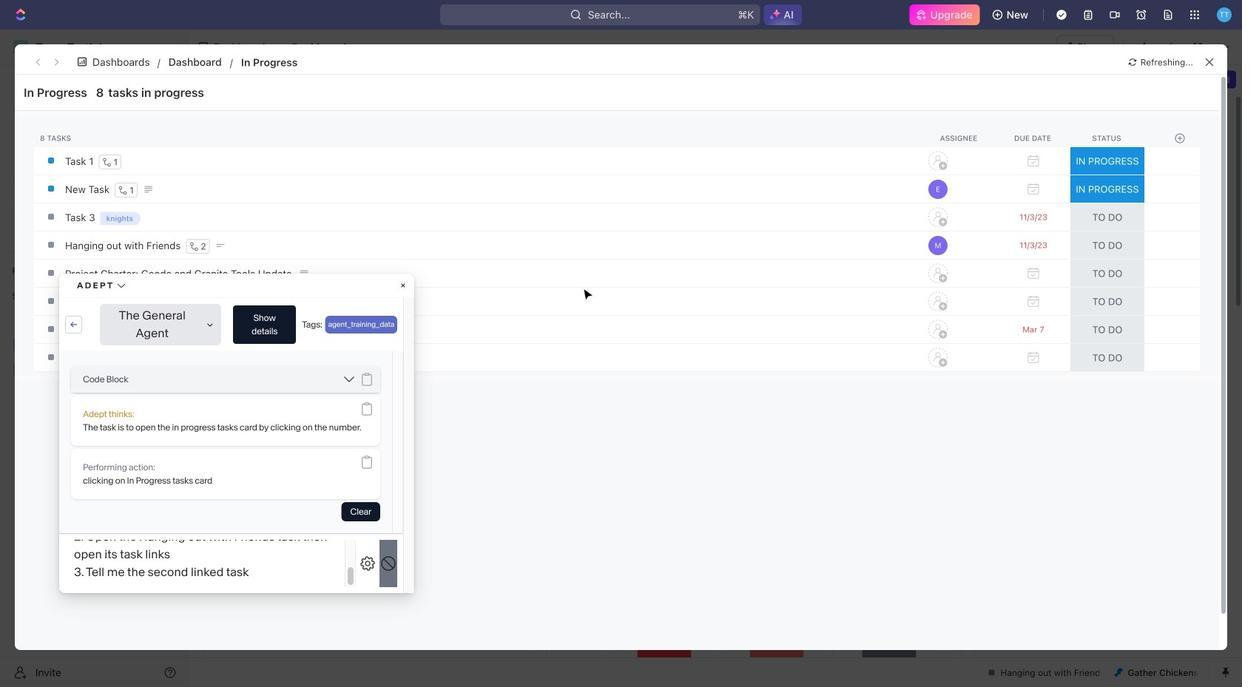 Task type: locate. For each thing, give the bounding box(es) containing it.
None text field
[[292, 38, 614, 56]]

tree
[[6, 308, 182, 432]]



Task type: describe. For each thing, give the bounding box(es) containing it.
drumstick bite image
[[1115, 669, 1124, 678]]

tree inside sidebar navigation
[[6, 308, 182, 432]]

sidebar navigation
[[0, 30, 189, 688]]



Task type: vqa. For each thing, say whether or not it's contained in the screenshot.
drumstick bite image
yes



